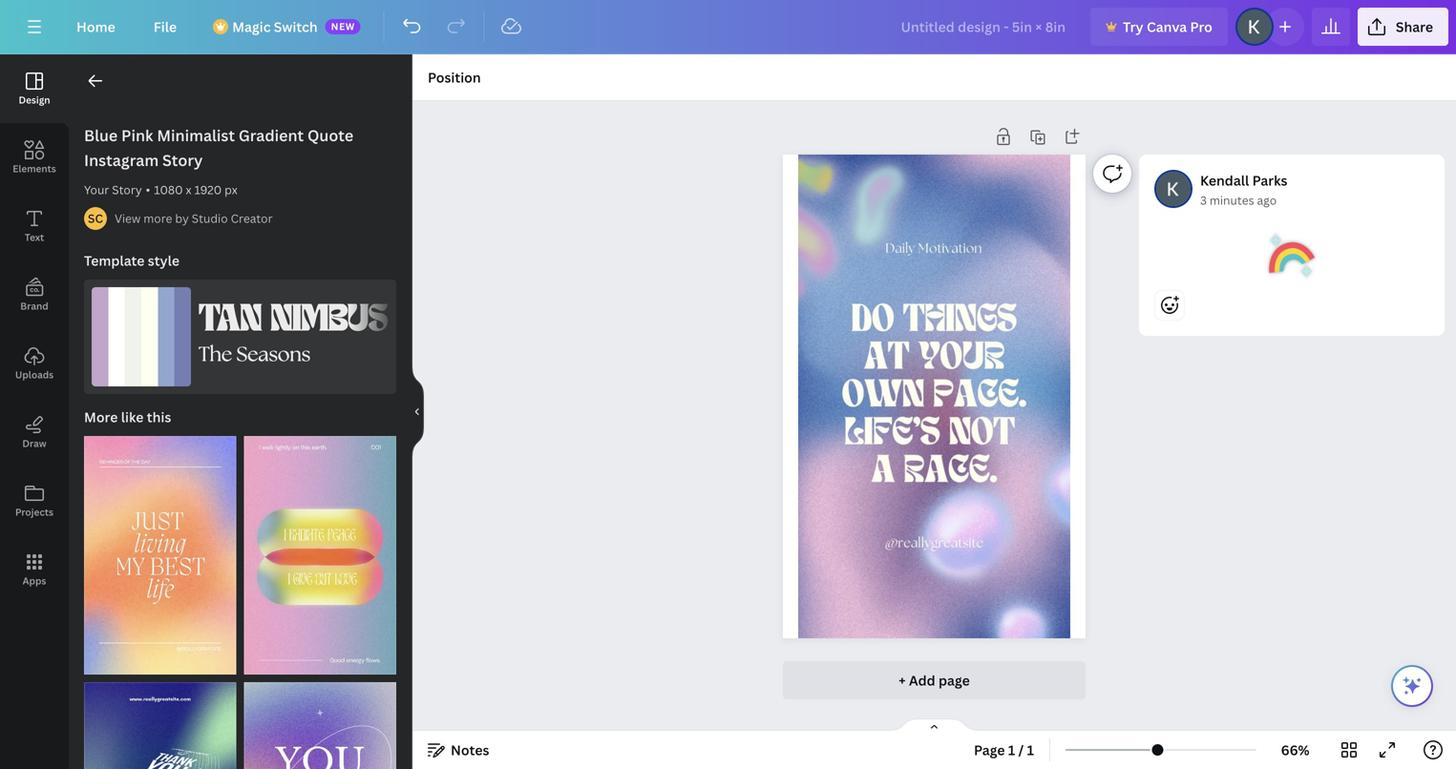 Task type: vqa. For each thing, say whether or not it's contained in the screenshot.
Studio Creator icon
yes



Task type: locate. For each thing, give the bounding box(es) containing it.
gold turquoise pink tactile psychedelic peaceful awareness quotes square psychedelic instagram story image
[[244, 437, 396, 675]]

2 1 from the left
[[1028, 742, 1035, 760]]

0 vertical spatial story
[[162, 150, 203, 171]]

0 vertical spatial this
[[900, 197, 917, 211]]

1 horizontal spatial i
[[870, 350, 874, 378]]

kendall
[[1201, 171, 1250, 190]]

your story
[[84, 182, 142, 198]]

0 vertical spatial i
[[826, 197, 828, 211]]

orange pink textured gradient motivational quote instagram story group
[[84, 425, 236, 675]]

1080
[[154, 182, 183, 198]]

good
[[952, 577, 979, 591]]

i radiate peace
[[870, 350, 999, 378]]

gradient
[[239, 125, 304, 146]]

your
[[84, 182, 109, 198]]

story down minimalist
[[162, 150, 203, 171]]

studio creator element
[[84, 207, 107, 230]]

give
[[887, 428, 921, 457]]

1 right /
[[1028, 742, 1035, 760]]

draw button
[[0, 398, 69, 467]]

blue
[[84, 125, 118, 146]]

i for i walk lightly on this earth.
[[826, 197, 828, 211]]

pastel and white retro gradient quote instagram story group
[[244, 672, 396, 770]]

good energy flows.
[[952, 577, 1044, 591]]

0 horizontal spatial story
[[112, 182, 142, 198]]

view more by studio creator
[[115, 211, 273, 226]]

+ add page button
[[783, 662, 1086, 700]]

story up view
[[112, 182, 142, 198]]

this right on
[[900, 197, 917, 211]]

apps
[[23, 575, 46, 588]]

orange pink textured gradient motivational quote instagram story image
[[84, 437, 236, 675]]

design button
[[0, 54, 69, 123]]

i left radiate
[[870, 350, 874, 378]]

more
[[84, 408, 118, 427]]

projects button
[[0, 467, 69, 536]]

template
[[84, 252, 145, 270]]

try canva pro
[[1123, 18, 1213, 36]]

this right like
[[147, 408, 171, 427]]

file button
[[138, 8, 192, 46]]

i walk lightly on this earth.
[[826, 197, 947, 211]]

1 vertical spatial story
[[112, 182, 142, 198]]

66%
[[1282, 742, 1310, 760]]

1 left /
[[1009, 742, 1016, 760]]

magic switch
[[232, 18, 318, 36]]

story
[[162, 150, 203, 171], [112, 182, 142, 198]]

elements button
[[0, 123, 69, 192]]

2 vertical spatial i
[[877, 428, 881, 457]]

i left the give
[[877, 428, 881, 457]]

px
[[225, 182, 238, 198]]

switch
[[274, 18, 318, 36]]

home
[[76, 18, 115, 36]]

1 vertical spatial i
[[870, 350, 874, 378]]

draw
[[22, 438, 46, 450]]

add
[[909, 672, 936, 690]]

i left walk
[[826, 197, 828, 211]]

i
[[826, 197, 828, 211], [870, 350, 874, 378], [877, 428, 881, 457]]

1 horizontal spatial this
[[900, 197, 917, 211]]

green blue grainy gradient thank you instagram story image
[[84, 683, 236, 770]]

brand
[[20, 300, 48, 313]]

share button
[[1358, 8, 1449, 46]]

apps button
[[0, 536, 69, 605]]

new
[[331, 20, 355, 33]]

by
[[175, 211, 189, 226]]

text
[[25, 231, 44, 244]]

file
[[154, 18, 177, 36]]

home link
[[61, 8, 131, 46]]

green blue grainy gradient thank you instagram story group
[[84, 672, 236, 770]]

1 vertical spatial this
[[147, 408, 171, 427]]

0 horizontal spatial i
[[826, 197, 828, 211]]

uploads button
[[0, 330, 69, 398]]

radiate
[[879, 350, 942, 378]]

1 horizontal spatial 1
[[1028, 742, 1035, 760]]

position button
[[420, 62, 489, 93]]

projects
[[15, 506, 54, 519]]

minimalist
[[157, 125, 235, 146]]

2 horizontal spatial i
[[877, 428, 881, 457]]

brand button
[[0, 261, 69, 330]]

0 horizontal spatial 1
[[1009, 742, 1016, 760]]

kendall parks list
[[1140, 155, 1453, 397]]

notes button
[[420, 736, 497, 766]]

text button
[[0, 192, 69, 261]]

1
[[1009, 742, 1016, 760], [1028, 742, 1035, 760]]

1080 x 1920 px
[[154, 182, 238, 198]]

story inside "blue pink minimalist gradient quote instagram story"
[[162, 150, 203, 171]]

side panel tab list
[[0, 54, 69, 605]]

1 horizontal spatial story
[[162, 150, 203, 171]]



Task type: describe. For each thing, give the bounding box(es) containing it.
energy
[[981, 577, 1014, 591]]

seasons
[[237, 343, 311, 366]]

/
[[1019, 742, 1024, 760]]

kendall parks 3 minutes ago
[[1201, 171, 1288, 208]]

try
[[1123, 18, 1144, 36]]

i give out love
[[877, 428, 1001, 457]]

out
[[926, 428, 955, 457]]

flows.
[[1017, 577, 1044, 591]]

+
[[899, 672, 906, 690]]

instagram
[[84, 150, 159, 171]]

try canva pro button
[[1091, 8, 1228, 46]]

pro
[[1191, 18, 1213, 36]]

i for i radiate peace
[[870, 350, 874, 378]]

studio
[[192, 211, 228, 226]]

nimbus
[[271, 303, 388, 339]]

more
[[144, 211, 172, 226]]

66% button
[[1265, 736, 1327, 766]]

i for i give out love
[[877, 428, 881, 457]]

0 horizontal spatial this
[[147, 408, 171, 427]]

page
[[974, 742, 1005, 760]]

share
[[1397, 18, 1434, 36]]

page
[[939, 672, 970, 690]]

view
[[115, 211, 141, 226]]

the
[[199, 343, 232, 366]]

pastel and white retro gradient quote instagram story image
[[244, 683, 396, 770]]

page 1 / 1
[[974, 742, 1035, 760]]

more like this
[[84, 408, 171, 427]]

pink
[[121, 125, 153, 146]]

quote
[[308, 125, 354, 146]]

1920
[[194, 182, 222, 198]]

on
[[885, 197, 897, 211]]

notes
[[451, 742, 490, 760]]

earth.
[[920, 197, 947, 211]]

studio creator image
[[84, 207, 107, 230]]

creator
[[231, 211, 273, 226]]

hide image
[[412, 366, 424, 458]]

walk
[[831, 197, 852, 211]]

minutes
[[1210, 192, 1255, 208]]

position
[[428, 68, 481, 86]]

tan nimbus the seasons
[[199, 303, 388, 366]]

view more by studio creator button
[[115, 209, 273, 228]]

show pages image
[[889, 718, 981, 734]]

main menu bar
[[0, 0, 1457, 54]]

peace
[[948, 350, 999, 378]]

template style
[[84, 252, 180, 270]]

canva
[[1147, 18, 1188, 36]]

gold turquoise pink tactile psychedelic peaceful awareness quotes square psychedelic instagram story group
[[244, 425, 396, 675]]

lightly
[[854, 197, 882, 211]]

design
[[19, 94, 50, 107]]

elements
[[13, 162, 56, 175]]

tan
[[199, 303, 262, 339]]

1 1 from the left
[[1009, 742, 1016, 760]]

blue pink minimalist gradient quote instagram story
[[84, 125, 354, 171]]

expressing gratitude image
[[1270, 233, 1315, 279]]

001
[[1026, 197, 1044, 211]]

like
[[121, 408, 144, 427]]

canva assistant image
[[1401, 675, 1424, 698]]

parks
[[1253, 171, 1288, 190]]

x
[[186, 182, 192, 198]]

+ add page
[[899, 672, 970, 690]]

ago
[[1258, 192, 1277, 208]]

Design title text field
[[886, 8, 1083, 46]]

3
[[1201, 192, 1207, 208]]

love
[[961, 428, 1001, 457]]

style
[[148, 252, 180, 270]]

magic
[[232, 18, 271, 36]]

uploads
[[15, 369, 54, 382]]



